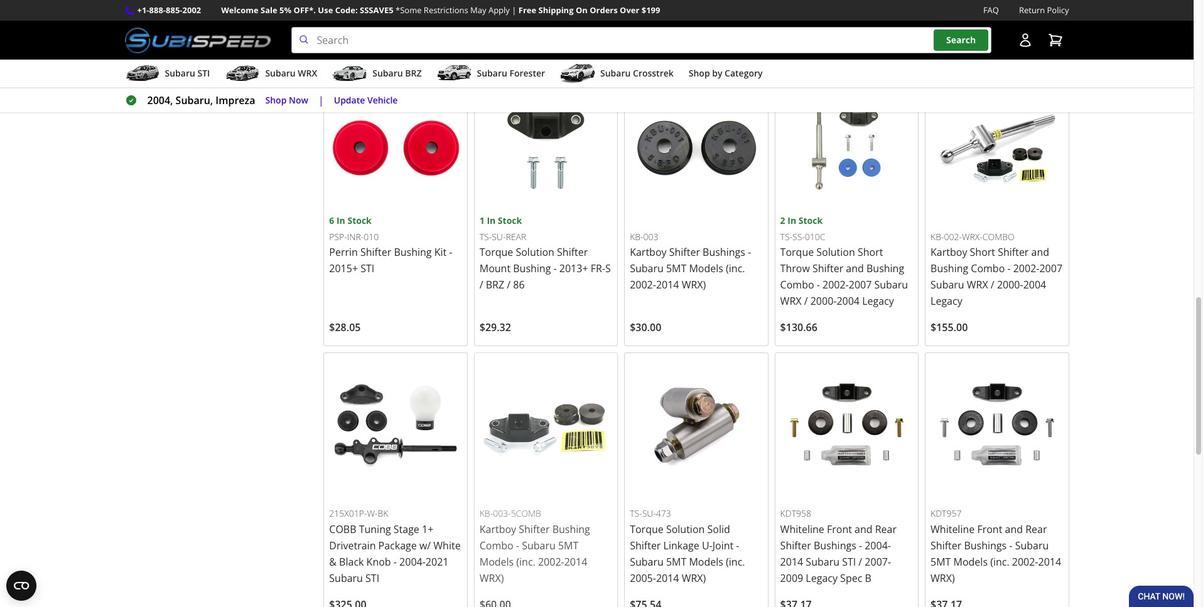 Task type: vqa. For each thing, say whether or not it's contained in the screenshot.


Task type: locate. For each thing, give the bounding box(es) containing it.
over
[[620, 4, 640, 16]]

solution down 010c
[[817, 246, 855, 260]]

kb- inside kb-003-5comb kartboy shifter bushing combo - subaru 5mt models (inc. 2002-2014 wrx)
[[480, 508, 493, 520]]

2 horizontal spatial bushings
[[964, 539, 1007, 553]]

in inside 6 in stock psp-inr-010 perrin shifter bushing kit - 2015+ sti
[[337, 215, 345, 227]]

0 horizontal spatial 2004-
[[399, 556, 426, 569]]

solution up the linkage at right bottom
[[666, 523, 705, 537]]

/
[[480, 278, 483, 292], [507, 278, 511, 292], [991, 278, 995, 292], [804, 295, 808, 309], [859, 556, 862, 569]]

vehicle
[[367, 94, 398, 106]]

bushing inside kb-003-5comb kartboy shifter bushing combo - subaru 5mt models (inc. 2002-2014 wrx)
[[552, 523, 590, 537]]

1 short from the left
[[858, 246, 883, 260]]

1 vertical spatial 2007
[[849, 278, 872, 292]]

kb- for kartboy shifter bushings - subaru 5mt models (inc. 2002-2014 wrx)
[[630, 231, 643, 243]]

2009
[[780, 572, 803, 586]]

1 vertical spatial 2000-
[[811, 295, 837, 309]]

stock for torque solution shifter mount bushing - 2013+ fr-s / brz / 86
[[498, 215, 522, 227]]

0 horizontal spatial |
[[318, 94, 324, 107]]

2 whiteline from the left
[[931, 523, 975, 537]]

shop by category button
[[689, 62, 763, 87]]

0 vertical spatial 2004-
[[865, 539, 891, 553]]

stage
[[394, 523, 419, 537]]

subaru inside dropdown button
[[265, 67, 296, 79]]

3 stock from the left
[[799, 215, 823, 227]]

1 horizontal spatial shop
[[689, 67, 710, 79]]

shop inside 'dropdown button'
[[689, 67, 710, 79]]

bushing inside 2 in stock ts-ss-010c torque solution short throw shifter and bushing combo - 2002-2007 subaru wrx  / 2000-2004 legacy
[[867, 262, 904, 276]]

sti right 2015+
[[361, 262, 374, 276]]

ts- inside 1 in stock ts-su-rear torque solution shifter mount bushing - 2013+ fr-s / brz / 86
[[480, 231, 492, 243]]

2002- inside kdt957 whiteline front and rear shifter bushings - subaru 5mt models (inc. 2002-2014 wrx)
[[1012, 556, 1038, 569]]

in right 1
[[487, 215, 496, 227]]

2004 inside 2 in stock ts-ss-010c torque solution short throw shifter and bushing combo - 2002-2007 subaru wrx  / 2000-2004 legacy
[[837, 295, 860, 309]]

1 horizontal spatial 2004-
[[865, 539, 891, 553]]

in right 2 at the top
[[788, 215, 796, 227]]

0 horizontal spatial shop
[[265, 94, 287, 106]]

torque down 473
[[630, 523, 664, 537]]

1 horizontal spatial front
[[977, 523, 1003, 537]]

2004, subaru, impreza
[[147, 94, 255, 107]]

0 horizontal spatial 2000-
[[811, 295, 837, 309]]

2 horizontal spatial ts-
[[780, 231, 793, 243]]

whiteline down 'kdt957'
[[931, 523, 975, 537]]

2 stock from the left
[[498, 215, 522, 227]]

(inc.
[[726, 262, 745, 276], [516, 556, 536, 569], [726, 556, 745, 569], [990, 556, 1010, 569]]

ts- down 2 at the top
[[780, 231, 793, 243]]

0 horizontal spatial stock
[[348, 215, 372, 227]]

ts- inside ts-su-473 torque solution solid shifter linkage u-joint - subaru 5mt models (inc. 2005-2014 wrx)
[[630, 508, 642, 520]]

5%
[[279, 4, 292, 16]]

2 horizontal spatial legacy
[[931, 295, 963, 309]]

|
[[512, 4, 516, 16], [318, 94, 324, 107]]

combo inside kb-003-5comb kartboy shifter bushing combo - subaru 5mt models (inc. 2002-2014 wrx)
[[480, 539, 514, 553]]

0 vertical spatial 2007
[[1040, 262, 1063, 276]]

brz down mount
[[486, 278, 504, 292]]

0 horizontal spatial short
[[858, 246, 883, 260]]

ts- inside 2 in stock ts-ss-010c torque solution short throw shifter and bushing combo - 2002-2007 subaru wrx  / 2000-2004 legacy
[[780, 231, 793, 243]]

shifter inside kb-003-5comb kartboy shifter bushing combo - subaru 5mt models (inc. 2002-2014 wrx)
[[519, 523, 550, 537]]

$30.00
[[630, 321, 661, 335]]

1 in from the left
[[337, 215, 345, 227]]

/ left the 2007-
[[859, 556, 862, 569]]

0 horizontal spatial solution
[[516, 246, 554, 260]]

shop left by
[[689, 67, 710, 79]]

/ up $130.66
[[804, 295, 808, 309]]

shifter inside kdt958 whiteline front and rear shifter bushings - 2004- 2014 subaru sti / 2007- 2009 legacy spec b
[[780, 539, 811, 553]]

stock
[[348, 215, 372, 227], [498, 215, 522, 227], [799, 215, 823, 227]]

brz left a subaru forester thumbnail image
[[405, 67, 422, 79]]

2 vertical spatial wrx
[[780, 295, 802, 309]]

2004- up the 2007-
[[865, 539, 891, 553]]

ts- down 1
[[480, 231, 492, 243]]

welcome
[[221, 4, 259, 16]]

bushings for whiteline front and rear shifter bushings - subaru 5mt models (inc. 2002-2014 wrx)
[[964, 539, 1007, 553]]

short inside 2 in stock ts-ss-010c torque solution short throw shifter and bushing combo - 2002-2007 subaru wrx  / 2000-2004 legacy
[[858, 246, 883, 260]]

rear for 2004-
[[875, 523, 897, 537]]

torque
[[480, 246, 513, 260], [780, 246, 814, 260], [630, 523, 664, 537]]

1 vertical spatial 2004
[[837, 295, 860, 309]]

0 vertical spatial shop
[[689, 67, 710, 79]]

1 vertical spatial shop
[[265, 94, 287, 106]]

whiteline front and rear shifter bushings - subaru 5mt models (inc. 2002-2014 wrx) image
[[931, 359, 1064, 492]]

a subaru brz thumbnail image image
[[332, 64, 368, 83]]

2 horizontal spatial combo
[[971, 262, 1005, 276]]

subaru inside kdt957 whiteline front and rear shifter bushings - subaru 5mt models (inc. 2002-2014 wrx)
[[1015, 539, 1049, 553]]

stock inside 2 in stock ts-ss-010c torque solution short throw shifter and bushing combo - 2002-2007 subaru wrx  / 2000-2004 legacy
[[799, 215, 823, 227]]

open widget image
[[6, 571, 36, 602]]

2004- inside 215x01p-w-bk cobb tuning stage 1+ drivetrain package w/ white & black knob - 2004-2021 subaru sti
[[399, 556, 426, 569]]

subaru brz button
[[332, 62, 422, 87]]

free
[[519, 4, 536, 16]]

2004 inside kb-002-wrx-combo kartboy short shifter and bushing combo - 2002-2007 subaru wrx / 2000-2004 legacy
[[1023, 278, 1046, 292]]

1 horizontal spatial |
[[512, 4, 516, 16]]

(inc. inside ts-su-473 torque solution solid shifter linkage u-joint - subaru 5mt models (inc. 2005-2014 wrx)
[[726, 556, 745, 569]]

1 horizontal spatial combo
[[780, 278, 814, 292]]

subaru inside 215x01p-w-bk cobb tuning stage 1+ drivetrain package w/ white & black knob - 2004-2021 subaru sti
[[329, 572, 363, 586]]

0 horizontal spatial kartboy
[[480, 523, 516, 537]]

+1-
[[137, 4, 149, 16]]

legacy inside 2 in stock ts-ss-010c torque solution short throw shifter and bushing combo - 2002-2007 subaru wrx  / 2000-2004 legacy
[[862, 295, 894, 309]]

bushing inside 1 in stock ts-su-rear torque solution shifter mount bushing - 2013+ fr-s / brz / 86
[[513, 262, 551, 276]]

888-
[[149, 4, 166, 16]]

wrx)
[[682, 278, 706, 292], [480, 572, 504, 586], [682, 572, 706, 586], [931, 572, 955, 586]]

rear
[[875, 523, 897, 537], [1026, 523, 1047, 537]]

2014 inside ts-su-473 torque solution solid shifter linkage u-joint - subaru 5mt models (inc. 2005-2014 wrx)
[[656, 572, 679, 586]]

2 rear from the left
[[1026, 523, 1047, 537]]

2000- down combo
[[997, 278, 1023, 292]]

bushings
[[703, 246, 745, 260], [814, 539, 856, 553], [964, 539, 1007, 553]]

1 horizontal spatial whiteline
[[931, 523, 975, 537]]

stock up the 'rear'
[[498, 215, 522, 227]]

crosstrek
[[633, 67, 674, 79]]

torque up mount
[[480, 246, 513, 260]]

kb-003-5comb kartboy shifter bushing combo - subaru 5mt models (inc. 2002-2014 wrx)
[[480, 508, 590, 586]]

combo down 003-
[[480, 539, 514, 553]]

1 horizontal spatial brz
[[486, 278, 504, 292]]

003-
[[493, 508, 511, 520]]

may
[[470, 4, 486, 16]]

in right 6
[[337, 215, 345, 227]]

$35.70
[[329, 44, 361, 58]]

473
[[656, 508, 671, 520]]

885-
[[166, 4, 182, 16]]

wrx up now
[[298, 67, 317, 79]]

solution inside 1 in stock ts-su-rear torque solution shifter mount bushing - 2013+ fr-s / brz / 86
[[516, 246, 554, 260]]

- inside 2 in stock ts-ss-010c torque solution short throw shifter and bushing combo - 2002-2007 subaru wrx  / 2000-2004 legacy
[[817, 278, 820, 292]]

torque inside 2 in stock ts-ss-010c torque solution short throw shifter and bushing combo - 2002-2007 subaru wrx  / 2000-2004 legacy
[[780, 246, 814, 260]]

combo inside kb-002-wrx-combo kartboy short shifter and bushing combo - 2002-2007 subaru wrx / 2000-2004 legacy
[[971, 262, 1005, 276]]

subaru inside "dropdown button"
[[165, 67, 195, 79]]

brz inside 1 in stock ts-su-rear torque solution shifter mount bushing - 2013+ fr-s / brz / 86
[[486, 278, 504, 292]]

1 in stock ts-su-rear torque solution shifter mount bushing - 2013+ fr-s / brz / 86
[[480, 215, 611, 292]]

subaru crosstrek button
[[560, 62, 674, 87]]

- inside ts-su-473 torque solution solid shifter linkage u-joint - subaru 5mt models (inc. 2005-2014 wrx)
[[736, 539, 739, 553]]

kartboy down 003-
[[480, 523, 516, 537]]

combo down combo
[[971, 262, 1005, 276]]

stock up 010c
[[799, 215, 823, 227]]

subaru inside kb-003-5comb kartboy shifter bushing combo - subaru 5mt models (inc. 2002-2014 wrx)
[[522, 539, 556, 553]]

shop left now
[[265, 94, 287, 106]]

and
[[1032, 246, 1049, 260], [846, 262, 864, 276], [855, 523, 873, 537], [1005, 523, 1023, 537]]

subaru inside 2 in stock ts-ss-010c torque solution short throw shifter and bushing combo - 2002-2007 subaru wrx  / 2000-2004 legacy
[[874, 278, 908, 292]]

package
[[378, 539, 417, 553]]

0 horizontal spatial ts-
[[480, 231, 492, 243]]

stock up inr-
[[348, 215, 372, 227]]

torque for mount
[[480, 246, 513, 260]]

0 vertical spatial 2004
[[1023, 278, 1046, 292]]

subaru inside kdt958 whiteline front and rear shifter bushings - 2004- 2014 subaru sti / 2007- 2009 legacy spec b
[[806, 556, 840, 569]]

combo down throw
[[780, 278, 814, 292]]

1 horizontal spatial legacy
[[862, 295, 894, 309]]

wrx) inside kdt957 whiteline front and rear shifter bushings - subaru 5mt models (inc. 2002-2014 wrx)
[[931, 572, 955, 586]]

2 horizontal spatial stock
[[799, 215, 823, 227]]

2014 inside kdt957 whiteline front and rear shifter bushings - subaru 5mt models (inc. 2002-2014 wrx)
[[1038, 556, 1061, 569]]

2000- up $130.66
[[811, 295, 837, 309]]

2 horizontal spatial kartboy
[[931, 246, 967, 260]]

0 horizontal spatial 2004
[[837, 295, 860, 309]]

1 front from the left
[[827, 523, 852, 537]]

shipping
[[539, 4, 574, 16]]

ts- for torque solution shifter mount bushing - 2013+ fr-s / brz / 86
[[480, 231, 492, 243]]

2 horizontal spatial wrx
[[967, 278, 988, 292]]

2 short from the left
[[970, 246, 995, 260]]

2014 inside kdt958 whiteline front and rear shifter bushings - 2004- 2014 subaru sti / 2007- 2009 legacy spec b
[[780, 556, 803, 569]]

0 horizontal spatial front
[[827, 523, 852, 537]]

torque down ss-
[[780, 246, 814, 260]]

throw
[[780, 262, 810, 276]]

ts- left 473
[[630, 508, 642, 520]]

subaru brz
[[373, 67, 422, 79]]

shifter inside 1 in stock ts-su-rear torque solution shifter mount bushing - 2013+ fr-s / brz / 86
[[557, 246, 588, 260]]

wrx down wrx-
[[967, 278, 988, 292]]

1 vertical spatial brz
[[486, 278, 504, 292]]

/ down combo
[[991, 278, 995, 292]]

0 vertical spatial 2000-
[[997, 278, 1023, 292]]

whiteline inside kdt957 whiteline front and rear shifter bushings - subaru 5mt models (inc. 2002-2014 wrx)
[[931, 523, 975, 537]]

in inside 1 in stock ts-su-rear torque solution shifter mount bushing - 2013+ fr-s / brz / 86
[[487, 215, 496, 227]]

1 horizontal spatial bushings
[[814, 539, 856, 553]]

0 horizontal spatial combo
[[480, 539, 514, 553]]

sti up 2004, subaru, impreza
[[197, 67, 210, 79]]

stock inside 6 in stock psp-inr-010 perrin shifter bushing kit - 2015+ sti
[[348, 215, 372, 227]]

| left free
[[512, 4, 516, 16]]

2002- inside kb-003 kartboy shifter bushings - subaru 5mt models (inc. 2002-2014 wrx)
[[630, 278, 656, 292]]

1 stock from the left
[[348, 215, 372, 227]]

0 horizontal spatial bushings
[[703, 246, 745, 260]]

0 horizontal spatial whiteline
[[780, 523, 824, 537]]

kartboy down 003 at the top of the page
[[630, 246, 667, 260]]

shop now link
[[265, 93, 308, 108]]

0 vertical spatial combo
[[971, 262, 1005, 276]]

short
[[858, 246, 883, 260], [970, 246, 995, 260]]

wrx up $130.66
[[780, 295, 802, 309]]

2021
[[426, 556, 449, 569]]

1 horizontal spatial stock
[[498, 215, 522, 227]]

0 horizontal spatial wrx
[[298, 67, 317, 79]]

0 horizontal spatial rear
[[875, 523, 897, 537]]

kartboy inside kb-002-wrx-combo kartboy short shifter and bushing combo - 2002-2007 subaru wrx / 2000-2004 legacy
[[931, 246, 967, 260]]

solution inside 2 in stock ts-ss-010c torque solution short throw shifter and bushing combo - 2002-2007 subaru wrx  / 2000-2004 legacy
[[817, 246, 855, 260]]

stock inside 1 in stock ts-su-rear torque solution shifter mount bushing - 2013+ fr-s / brz / 86
[[498, 215, 522, 227]]

/ left 86
[[507, 278, 511, 292]]

2005-
[[630, 572, 656, 586]]

0 vertical spatial wrx
[[298, 67, 317, 79]]

front
[[827, 523, 852, 537], [977, 523, 1003, 537]]

0 horizontal spatial kb-
[[480, 508, 493, 520]]

subaru sti
[[165, 67, 210, 79]]

2 in stock ts-ss-010c torque solution short throw shifter and bushing combo - 2002-2007 subaru wrx  / 2000-2004 legacy
[[780, 215, 908, 309]]

kartboy inside kb-003 kartboy shifter bushings - subaru 5mt models (inc. 2002-2014 wrx)
[[630, 246, 667, 260]]

in for torque solution shifter mount bushing - 2013+ fr-s / brz / 86
[[487, 215, 496, 227]]

now
[[289, 94, 308, 106]]

wrx) inside kb-003-5comb kartboy shifter bushing combo - subaru 5mt models (inc. 2002-2014 wrx)
[[480, 572, 504, 586]]

1 horizontal spatial in
[[487, 215, 496, 227]]

1 horizontal spatial 2000-
[[997, 278, 1023, 292]]

2 horizontal spatial kb-
[[931, 231, 944, 243]]

w-
[[367, 508, 378, 520]]

button image
[[1018, 33, 1033, 48]]

whiteline down kdt958
[[780, 523, 824, 537]]

0 horizontal spatial torque
[[480, 246, 513, 260]]

legacy inside kb-002-wrx-combo kartboy short shifter and bushing combo - 2002-2007 subaru wrx / 2000-2004 legacy
[[931, 295, 963, 309]]

- inside 215x01p-w-bk cobb tuning stage 1+ drivetrain package w/ white & black knob - 2004-2021 subaru sti
[[394, 556, 397, 569]]

2 horizontal spatial torque
[[780, 246, 814, 260]]

kartboy shifter bushings - subaru 5mt models (inc. 2002-2014 wrx) image
[[630, 82, 763, 214]]

1 horizontal spatial 2004
[[1023, 278, 1046, 292]]

wrx inside dropdown button
[[298, 67, 317, 79]]

0 horizontal spatial in
[[337, 215, 345, 227]]

kb-002-wrx-combo kartboy short shifter and bushing combo - 2002-2007 subaru wrx / 2000-2004 legacy
[[931, 231, 1063, 309]]

models inside ts-su-473 torque solution solid shifter linkage u-joint - subaru 5mt models (inc. 2005-2014 wrx)
[[689, 556, 723, 569]]

solution down the 'rear'
[[516, 246, 554, 260]]

1 horizontal spatial short
[[970, 246, 995, 260]]

0 horizontal spatial legacy
[[806, 572, 838, 586]]

kb-
[[630, 231, 643, 243], [931, 231, 944, 243], [480, 508, 493, 520]]

2007
[[1040, 262, 1063, 276], [849, 278, 872, 292]]

use
[[318, 4, 333, 16]]

subaru
[[165, 67, 195, 79], [265, 67, 296, 79], [373, 67, 403, 79], [477, 67, 507, 79], [600, 67, 631, 79], [630, 262, 664, 276], [874, 278, 908, 292], [931, 278, 964, 292], [522, 539, 556, 553], [1015, 539, 1049, 553], [630, 556, 664, 569], [806, 556, 840, 569], [329, 572, 363, 586]]

on
[[576, 4, 588, 16]]

whiteline inside kdt958 whiteline front and rear shifter bushings - 2004- 2014 subaru sti / 2007- 2009 legacy spec b
[[780, 523, 824, 537]]

- inside kb-002-wrx-combo kartboy short shifter and bushing combo - 2002-2007 subaru wrx / 2000-2004 legacy
[[1008, 262, 1011, 276]]

spec
[[840, 572, 862, 586]]

2 in from the left
[[487, 215, 496, 227]]

2 front from the left
[[977, 523, 1003, 537]]

bushings inside kdt958 whiteline front and rear shifter bushings - 2004- 2014 subaru sti / 2007- 2009 legacy spec b
[[814, 539, 856, 553]]

bushings inside kdt957 whiteline front and rear shifter bushings - subaru 5mt models (inc. 2002-2014 wrx)
[[964, 539, 1007, 553]]

subaru sti button
[[125, 62, 210, 87]]

0 vertical spatial su-
[[492, 231, 506, 243]]

1 horizontal spatial kartboy
[[630, 246, 667, 260]]

front inside kdt958 whiteline front and rear shifter bushings - 2004- 2014 subaru sti / 2007- 2009 legacy spec b
[[827, 523, 852, 537]]

3 in from the left
[[788, 215, 796, 227]]

1 horizontal spatial solution
[[666, 523, 705, 537]]

1 horizontal spatial 2007
[[1040, 262, 1063, 276]]

ts- for torque solution short throw shifter and bushing combo - 2002-2007 subaru wrx  / 2000-2004 legacy
[[780, 231, 793, 243]]

front inside kdt957 whiteline front and rear shifter bushings - subaru 5mt models (inc. 2002-2014 wrx)
[[977, 523, 1003, 537]]

2004,
[[147, 94, 173, 107]]

1 vertical spatial su-
[[642, 508, 656, 520]]

rear
[[506, 231, 526, 243]]

ss-
[[793, 231, 805, 243]]

0 horizontal spatial 2007
[[849, 278, 872, 292]]

kb- inside kb-003 kartboy shifter bushings - subaru 5mt models (inc. 2002-2014 wrx)
[[630, 231, 643, 243]]

1+
[[422, 523, 434, 537]]

0 horizontal spatial brz
[[405, 67, 422, 79]]

models
[[689, 262, 723, 276], [480, 556, 514, 569], [689, 556, 723, 569], [954, 556, 988, 569]]

1 horizontal spatial rear
[[1026, 523, 1047, 537]]

subaru,
[[176, 94, 213, 107]]

2000-
[[997, 278, 1023, 292], [811, 295, 837, 309]]

a subaru wrx thumbnail image image
[[225, 64, 260, 83]]

2 horizontal spatial solution
[[817, 246, 855, 260]]

in
[[337, 215, 345, 227], [487, 215, 496, 227], [788, 215, 796, 227]]

shifter inside 2 in stock ts-ss-010c torque solution short throw shifter and bushing combo - 2002-2007 subaru wrx  / 2000-2004 legacy
[[813, 262, 844, 276]]

1 vertical spatial 2004-
[[399, 556, 426, 569]]

solid
[[707, 523, 730, 537]]

0 horizontal spatial su-
[[492, 231, 506, 243]]

2004- down w/ on the bottom left of the page
[[399, 556, 426, 569]]

combo inside 2 in stock ts-ss-010c torque solution short throw shifter and bushing combo - 2002-2007 subaru wrx  / 2000-2004 legacy
[[780, 278, 814, 292]]

1 vertical spatial wrx
[[967, 278, 988, 292]]

kb- for kartboy short shifter and bushing combo - 2002-2007 subaru wrx / 2000-2004 legacy
[[931, 231, 944, 243]]

| right now
[[318, 94, 324, 107]]

/ down mount
[[480, 278, 483, 292]]

$38.00
[[480, 44, 511, 58]]

forester
[[510, 67, 545, 79]]

whiteline front and rear shifter bushings - 2004-2014 subaru sti / 2007-2009 legacy spec b image
[[780, 359, 913, 492]]

sti down knob
[[366, 572, 379, 586]]

5mt inside ts-su-473 torque solution solid shifter linkage u-joint - subaru 5mt models (inc. 2005-2014 wrx)
[[666, 556, 687, 569]]

1 vertical spatial combo
[[780, 278, 814, 292]]

0 vertical spatial brz
[[405, 67, 422, 79]]

rear inside kdt957 whiteline front and rear shifter bushings - subaru 5mt models (inc. 2002-2014 wrx)
[[1026, 523, 1047, 537]]

2000- inside kb-002-wrx-combo kartboy short shifter and bushing combo - 2002-2007 subaru wrx / 2000-2004 legacy
[[997, 278, 1023, 292]]

sale
[[261, 4, 277, 16]]

front for subaru
[[827, 523, 852, 537]]

in inside 2 in stock ts-ss-010c torque solution short throw shifter and bushing combo - 2002-2007 subaru wrx  / 2000-2004 legacy
[[788, 215, 796, 227]]

kartboy down 002-
[[931, 246, 967, 260]]

ts-
[[480, 231, 492, 243], [780, 231, 793, 243], [630, 508, 642, 520]]

in for torque solution short throw shifter and bushing combo - 2002-2007 subaru wrx  / 2000-2004 legacy
[[788, 215, 796, 227]]

1 horizontal spatial torque
[[630, 523, 664, 537]]

drivetrain
[[329, 539, 376, 553]]

1 horizontal spatial wrx
[[780, 295, 802, 309]]

2 horizontal spatial in
[[788, 215, 796, 227]]

2 vertical spatial combo
[[480, 539, 514, 553]]

off*.
[[294, 4, 316, 16]]

whiteline
[[780, 523, 824, 537], [931, 523, 975, 537]]

1 horizontal spatial ts-
[[630, 508, 642, 520]]

subispeed logo image
[[125, 27, 271, 53]]

1 horizontal spatial su-
[[642, 508, 656, 520]]

2004
[[1023, 278, 1046, 292], [837, 295, 860, 309]]

2002
[[182, 4, 201, 16]]

and inside kb-002-wrx-combo kartboy short shifter and bushing combo - 2002-2007 subaru wrx / 2000-2004 legacy
[[1032, 246, 1049, 260]]

sti up spec
[[842, 556, 856, 569]]

1 whiteline from the left
[[780, 523, 824, 537]]

010
[[364, 231, 379, 243]]

1 horizontal spatial kb-
[[630, 231, 643, 243]]

a subaru forester thumbnail image image
[[437, 64, 472, 83]]

1 rear from the left
[[875, 523, 897, 537]]

$395.00
[[780, 44, 818, 58]]

5mt
[[666, 262, 687, 276], [558, 539, 579, 553], [666, 556, 687, 569], [931, 556, 951, 569]]

and inside kdt958 whiteline front and rear shifter bushings - 2004- 2014 subaru sti / 2007- 2009 legacy spec b
[[855, 523, 873, 537]]



Task type: describe. For each thing, give the bounding box(es) containing it.
linkage
[[664, 539, 699, 553]]

- inside kdt957 whiteline front and rear shifter bushings - subaru 5mt models (inc. 2002-2014 wrx)
[[1009, 539, 1013, 553]]

kdt958 whiteline front and rear shifter bushings - 2004- 2014 subaru sti / 2007- 2009 legacy spec b
[[780, 508, 897, 586]]

sti inside 215x01p-w-bk cobb tuning stage 1+ drivetrain package w/ white & black knob - 2004-2021 subaru sti
[[366, 572, 379, 586]]

restrictions
[[424, 4, 468, 16]]

shifter inside kb-003 kartboy shifter bushings - subaru 5mt models (inc. 2002-2014 wrx)
[[669, 246, 700, 260]]

/ inside 2 in stock ts-ss-010c torque solution short throw shifter and bushing combo - 2002-2007 subaru wrx  / 2000-2004 legacy
[[804, 295, 808, 309]]

5mt inside kdt957 whiteline front and rear shifter bushings - subaru 5mt models (inc. 2002-2014 wrx)
[[931, 556, 951, 569]]

shifter inside kb-002-wrx-combo kartboy short shifter and bushing combo - 2002-2007 subaru wrx / 2000-2004 legacy
[[998, 246, 1029, 260]]

torque solution shifter mount bushing - 2013+ fr-s / brz / 86 image
[[480, 82, 612, 214]]

cobb
[[329, 523, 356, 537]]

1
[[480, 215, 485, 227]]

2014 inside kb-003 kartboy shifter bushings - subaru 5mt models (inc. 2002-2014 wrx)
[[656, 278, 679, 292]]

front for models
[[977, 523, 1003, 537]]

- inside 6 in stock psp-inr-010 perrin shifter bushing kit - 2015+ sti
[[449, 246, 452, 260]]

tuning
[[359, 523, 391, 537]]

2000- inside 2 in stock ts-ss-010c torque solution short throw shifter and bushing combo - 2002-2007 subaru wrx  / 2000-2004 legacy
[[811, 295, 837, 309]]

1 vertical spatial |
[[318, 94, 324, 107]]

mount
[[480, 262, 511, 276]]

kartboy short shifter and bushing combo - 2002-2007 subaru wrx / 2000-2004 legacy image
[[931, 82, 1064, 214]]

- inside kdt958 whiteline front and rear shifter bushings - 2004- 2014 subaru sti / 2007- 2009 legacy spec b
[[859, 539, 862, 553]]

&
[[329, 556, 337, 569]]

whiteline for whiteline front and rear shifter bushings - subaru 5mt models (inc. 2002-2014 wrx)
[[931, 523, 975, 537]]

$150.00
[[630, 44, 667, 58]]

perrin shifter bushing kit - 2015+ sti image
[[329, 82, 462, 214]]

whiteline for whiteline front and rear shifter bushings - 2004- 2014 subaru sti / 2007- 2009 legacy spec b
[[780, 523, 824, 537]]

bushing inside kb-002-wrx-combo kartboy short shifter and bushing combo - 2002-2007 subaru wrx / 2000-2004 legacy
[[931, 262, 969, 276]]

solution inside ts-su-473 torque solution solid shifter linkage u-joint - subaru 5mt models (inc. 2005-2014 wrx)
[[666, 523, 705, 537]]

su- inside ts-su-473 torque solution solid shifter linkage u-joint - subaru 5mt models (inc. 2005-2014 wrx)
[[642, 508, 656, 520]]

a subaru crosstrek thumbnail image image
[[560, 64, 595, 83]]

ts-su-473 torque solution solid shifter linkage u-joint - subaru 5mt models (inc. 2005-2014 wrx)
[[630, 508, 745, 586]]

perrin
[[329, 246, 358, 260]]

welcome sale 5% off*. use code: sssave5
[[221, 4, 394, 16]]

(inc. inside kb-003-5comb kartboy shifter bushing combo - subaru 5mt models (inc. 2002-2014 wrx)
[[516, 556, 536, 569]]

subaru forester
[[477, 67, 545, 79]]

knob
[[367, 556, 391, 569]]

s
[[605, 262, 611, 276]]

impreza
[[216, 94, 255, 107]]

psp-
[[329, 231, 347, 243]]

2004- inside kdt958 whiteline front and rear shifter bushings - 2004- 2014 subaru sti / 2007- 2009 legacy spec b
[[865, 539, 891, 553]]

shop by category
[[689, 67, 763, 79]]

0 vertical spatial |
[[512, 4, 516, 16]]

2007 inside kb-002-wrx-combo kartboy short shifter and bushing combo - 2002-2007 subaru wrx / 2000-2004 legacy
[[1040, 262, 1063, 276]]

models inside kb-003-5comb kartboy shifter bushing combo - subaru 5mt models (inc. 2002-2014 wrx)
[[480, 556, 514, 569]]

cobb tuning stage 1+ drivetrain package w/ white & black knob - 2004-2021 subaru sti image
[[329, 359, 462, 492]]

003
[[643, 231, 659, 243]]

and inside kdt957 whiteline front and rear shifter bushings - subaru 5mt models (inc. 2002-2014 wrx)
[[1005, 523, 1023, 537]]

kdt957
[[931, 508, 962, 520]]

6
[[329, 215, 334, 227]]

wrx) inside ts-su-473 torque solution solid shifter linkage u-joint - subaru 5mt models (inc. 2005-2014 wrx)
[[682, 572, 706, 586]]

combo
[[983, 231, 1015, 243]]

kdt957 whiteline front and rear shifter bushings - subaru 5mt models (inc. 2002-2014 wrx)
[[931, 508, 1061, 586]]

shop now
[[265, 94, 308, 106]]

bk
[[378, 508, 388, 520]]

u-
[[702, 539, 713, 553]]

joint
[[713, 539, 734, 553]]

apply
[[489, 4, 510, 16]]

2015+
[[329, 262, 358, 276]]

(inc. inside kb-003 kartboy shifter bushings - subaru 5mt models (inc. 2002-2014 wrx)
[[726, 262, 745, 276]]

update vehicle button
[[334, 93, 398, 108]]

/ inside kdt958 whiteline front and rear shifter bushings - 2004- 2014 subaru sti / 2007- 2009 legacy spec b
[[859, 556, 862, 569]]

brz inside dropdown button
[[405, 67, 422, 79]]

models inside kdt957 whiteline front and rear shifter bushings - subaru 5mt models (inc. 2002-2014 wrx)
[[954, 556, 988, 569]]

a subaru sti thumbnail image image
[[125, 64, 160, 83]]

86
[[513, 278, 525, 292]]

5mt inside kb-003-5comb kartboy shifter bushing combo - subaru 5mt models (inc. 2002-2014 wrx)
[[558, 539, 579, 553]]

search
[[946, 34, 976, 46]]

2002- inside 2 in stock ts-ss-010c torque solution short throw shifter and bushing combo - 2002-2007 subaru wrx  / 2000-2004 legacy
[[823, 278, 849, 292]]

bushings for whiteline front and rear shifter bushings - 2004- 2014 subaru sti / 2007- 2009 legacy spec b
[[814, 539, 856, 553]]

2002- inside kb-003-5comb kartboy shifter bushing combo - subaru 5mt models (inc. 2002-2014 wrx)
[[538, 556, 564, 569]]

2013+
[[559, 262, 588, 276]]

$25.50 link
[[925, 0, 1069, 70]]

010c
[[805, 231, 826, 243]]

short inside kb-002-wrx-combo kartboy short shifter and bushing combo - 2002-2007 subaru wrx / 2000-2004 legacy
[[970, 246, 995, 260]]

stock for perrin shifter bushing kit - 2015+ sti
[[348, 215, 372, 227]]

category
[[725, 67, 763, 79]]

subaru wrx
[[265, 67, 317, 79]]

shop for shop by category
[[689, 67, 710, 79]]

by
[[712, 67, 722, 79]]

wrx-
[[962, 231, 983, 243]]

legacy inside kdt958 whiteline front and rear shifter bushings - 2004- 2014 subaru sti / 2007- 2009 legacy spec b
[[806, 572, 838, 586]]

subaru inside kb-003 kartboy shifter bushings - subaru 5mt models (inc. 2002-2014 wrx)
[[630, 262, 664, 276]]

kb- for kartboy shifter bushing combo - subaru 5mt models (inc. 2002-2014 wrx)
[[480, 508, 493, 520]]

shop for shop now
[[265, 94, 287, 106]]

sti inside kdt958 whiteline front and rear shifter bushings - 2004- 2014 subaru sti / 2007- 2009 legacy spec b
[[842, 556, 856, 569]]

shifter inside 6 in stock psp-inr-010 perrin shifter bushing kit - 2015+ sti
[[360, 246, 391, 260]]

torque solution solid shifter linkage u-joint - subaru 5mt models (inc. 2005-2014 wrx) image
[[630, 359, 763, 492]]

- inside kb-003-5comb kartboy shifter bushing combo - subaru 5mt models (inc. 2002-2014 wrx)
[[516, 539, 519, 553]]

and inside 2 in stock ts-ss-010c torque solution short throw shifter and bushing combo - 2002-2007 subaru wrx  / 2000-2004 legacy
[[846, 262, 864, 276]]

return
[[1019, 4, 1045, 16]]

$38.00 link
[[474, 0, 618, 70]]

code:
[[335, 4, 358, 16]]

rear for subaru
[[1026, 523, 1047, 537]]

(inc. inside kdt957 whiteline front and rear shifter bushings - subaru 5mt models (inc. 2002-2014 wrx)
[[990, 556, 1010, 569]]

black
[[339, 556, 364, 569]]

2007 inside 2 in stock ts-ss-010c torque solution short throw shifter and bushing combo - 2002-2007 subaru wrx  / 2000-2004 legacy
[[849, 278, 872, 292]]

torque inside ts-su-473 torque solution solid shifter linkage u-joint - subaru 5mt models (inc. 2005-2014 wrx)
[[630, 523, 664, 537]]

+1-888-885-2002
[[137, 4, 201, 16]]

002-
[[944, 231, 962, 243]]

shifter inside kdt957 whiteline front and rear shifter bushings - subaru 5mt models (inc. 2002-2014 wrx)
[[931, 539, 962, 553]]

$25.50
[[931, 44, 962, 58]]

/ inside kb-002-wrx-combo kartboy short shifter and bushing combo - 2002-2007 subaru wrx / 2000-2004 legacy
[[991, 278, 995, 292]]

torque for throw
[[780, 246, 814, 260]]

stock for torque solution short throw shifter and bushing combo - 2002-2007 subaru wrx  / 2000-2004 legacy
[[799, 215, 823, 227]]

shifter inside ts-su-473 torque solution solid shifter linkage u-joint - subaru 5mt models (inc. 2005-2014 wrx)
[[630, 539, 661, 553]]

$29.32
[[480, 321, 511, 335]]

in for perrin shifter bushing kit - 2015+ sti
[[337, 215, 345, 227]]

orders
[[590, 4, 618, 16]]

$35.70 link
[[324, 0, 468, 70]]

subaru inside ts-su-473 torque solution solid shifter linkage u-joint - subaru 5mt models (inc. 2005-2014 wrx)
[[630, 556, 664, 569]]

torque solution short throw shifter and bushing combo - 2002-2007 subaru wrx  / 2000-2004 legacy image
[[780, 82, 913, 214]]

fr-
[[591, 262, 605, 276]]

2002- inside kb-002-wrx-combo kartboy short shifter and bushing combo - 2002-2007 subaru wrx / 2000-2004 legacy
[[1013, 262, 1040, 276]]

*some
[[396, 4, 422, 16]]

bushings inside kb-003 kartboy shifter bushings - subaru 5mt models (inc. 2002-2014 wrx)
[[703, 246, 745, 260]]

models inside kb-003 kartboy shifter bushings - subaru 5mt models (inc. 2002-2014 wrx)
[[689, 262, 723, 276]]

b
[[865, 572, 872, 586]]

sssave5
[[360, 4, 394, 16]]

su- inside 1 in stock ts-su-rear torque solution shifter mount bushing - 2013+ fr-s / brz / 86
[[492, 231, 506, 243]]

subaru wrx button
[[225, 62, 317, 87]]

solution for bushing
[[516, 246, 554, 260]]

inr-
[[347, 231, 364, 243]]

kb-003 kartboy shifter bushings - subaru 5mt models (inc. 2002-2014 wrx)
[[630, 231, 751, 292]]

2
[[780, 215, 785, 227]]

$395.00 link
[[775, 0, 919, 70]]

5comb
[[511, 508, 541, 520]]

update
[[334, 94, 365, 106]]

return policy
[[1019, 4, 1069, 16]]

2014 inside kb-003-5comb kartboy shifter bushing combo - subaru 5mt models (inc. 2002-2014 wrx)
[[564, 556, 587, 569]]

- inside 1 in stock ts-su-rear torque solution shifter mount bushing - 2013+ fr-s / brz / 86
[[554, 262, 557, 276]]

bushing inside 6 in stock psp-inr-010 perrin shifter bushing kit - 2015+ sti
[[394, 246, 432, 260]]

kdt958
[[780, 508, 811, 520]]

kartboy shifter bushing combo - subaru 5mt models (inc. 2002-2014 wrx) image
[[480, 359, 612, 492]]

- inside kb-003 kartboy shifter bushings - subaru 5mt models (inc. 2002-2014 wrx)
[[748, 246, 751, 260]]

solution for shifter
[[817, 246, 855, 260]]

wrx inside kb-002-wrx-combo kartboy short shifter and bushing combo - 2002-2007 subaru wrx / 2000-2004 legacy
[[967, 278, 988, 292]]

search input field
[[291, 27, 991, 53]]

sti inside 6 in stock psp-inr-010 perrin shifter bushing kit - 2015+ sti
[[361, 262, 374, 276]]

$150.00 link
[[624, 0, 768, 70]]

search button
[[934, 30, 989, 51]]

*some restrictions may apply | free shipping on orders over $199
[[396, 4, 660, 16]]

wrx) inside kb-003 kartboy shifter bushings - subaru 5mt models (inc. 2002-2014 wrx)
[[682, 278, 706, 292]]

$28.05
[[329, 321, 361, 335]]

sti inside "dropdown button"
[[197, 67, 210, 79]]

$155.00
[[931, 321, 968, 335]]

kartboy inside kb-003-5comb kartboy shifter bushing combo - subaru 5mt models (inc. 2002-2014 wrx)
[[480, 523, 516, 537]]

wrx inside 2 in stock ts-ss-010c torque solution short throw shifter and bushing combo - 2002-2007 subaru wrx  / 2000-2004 legacy
[[780, 295, 802, 309]]

subaru inside kb-002-wrx-combo kartboy short shifter and bushing combo - 2002-2007 subaru wrx / 2000-2004 legacy
[[931, 278, 964, 292]]

5mt inside kb-003 kartboy shifter bushings - subaru 5mt models (inc. 2002-2014 wrx)
[[666, 262, 687, 276]]



